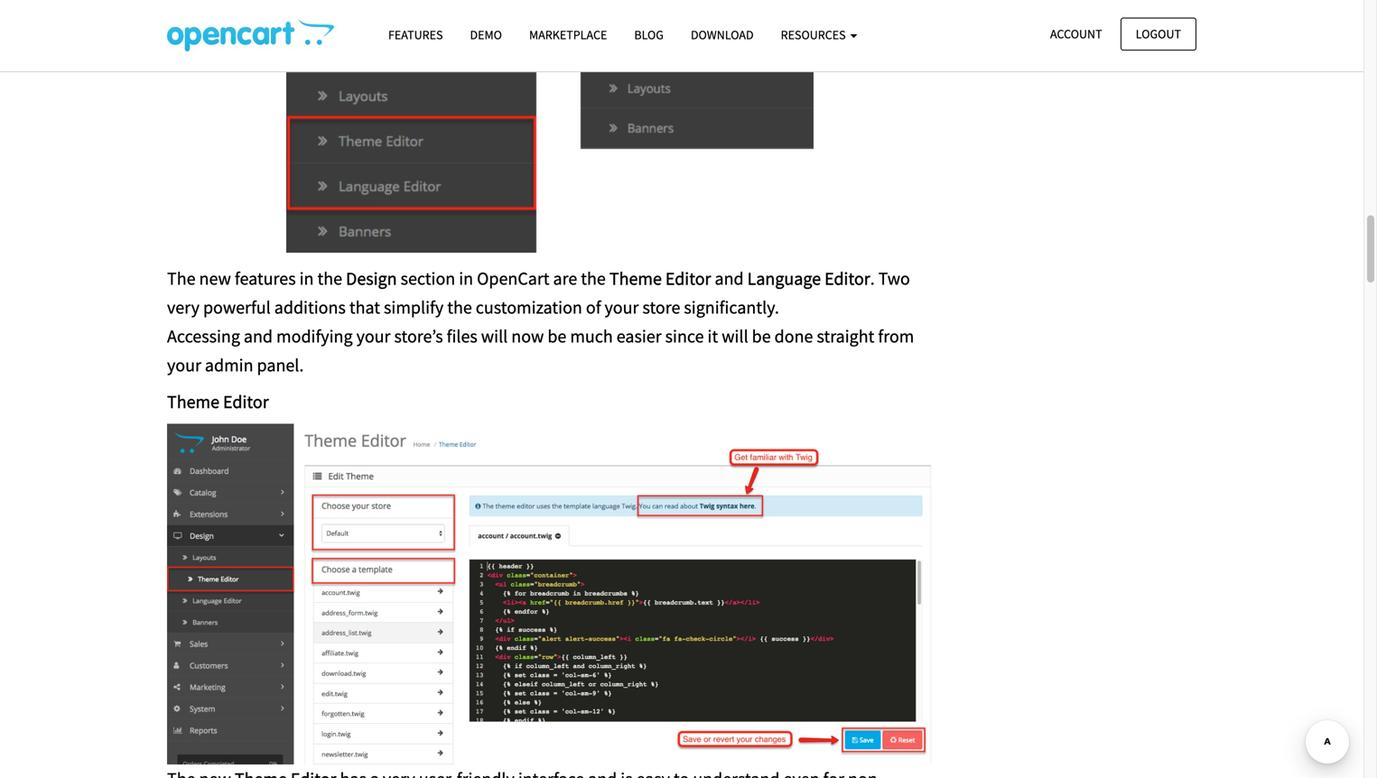 Task type: describe. For each thing, give the bounding box(es) containing it.
the
[[167, 267, 196, 290]]

the new features in the design section in opencart are the theme editor and language editor
[[167, 267, 870, 290]]

0 horizontal spatial editor
[[223, 390, 269, 413]]

marketplace link
[[516, 19, 621, 51]]

simplify
[[384, 296, 444, 319]]

1 vertical spatial your
[[356, 325, 391, 347]]

0 vertical spatial and
[[715, 267, 744, 290]]

additions
[[274, 296, 346, 319]]

the inside . two very powerful additions that simplify the customization of your store significantly. accessing and modifying your store's files will now be much easier since it will be done straight from your admin panel.
[[447, 296, 472, 319]]

very
[[167, 296, 200, 319]]

that
[[349, 296, 380, 319]]

. two very powerful additions that simplify the customization of your store significantly. accessing and modifying your store's files will now be much easier since it will be done straight from your admin panel.
[[167, 267, 914, 376]]

of
[[586, 296, 601, 319]]

download
[[691, 27, 754, 43]]

panel.
[[257, 354, 304, 376]]

it
[[708, 325, 718, 347]]

1 in from the left
[[299, 267, 314, 290]]

significantly.
[[684, 296, 779, 319]]

0 horizontal spatial your
[[167, 354, 201, 376]]

0 vertical spatial theme
[[609, 267, 662, 290]]

blog link
[[621, 19, 677, 51]]

new
[[199, 267, 231, 290]]

from
[[878, 325, 914, 347]]

blog
[[634, 27, 664, 43]]

since
[[665, 325, 704, 347]]

features
[[235, 267, 296, 290]]

opencart
[[477, 267, 550, 290]]

0 horizontal spatial the
[[317, 267, 342, 290]]

powerful
[[203, 296, 271, 319]]

1 be from the left
[[548, 325, 566, 347]]

marketplace
[[529, 27, 607, 43]]

1 will from the left
[[481, 325, 508, 347]]

language
[[747, 267, 821, 290]]

2 in from the left
[[459, 267, 473, 290]]

store's
[[394, 325, 443, 347]]

files
[[447, 325, 478, 347]]



Task type: vqa. For each thing, say whether or not it's contained in the screenshot.
the bottom your
yes



Task type: locate. For each thing, give the bounding box(es) containing it.
now
[[511, 325, 544, 347]]

1 horizontal spatial and
[[715, 267, 744, 290]]

will right the it
[[722, 325, 748, 347]]

the up 'files' at the left of the page
[[447, 296, 472, 319]]

easier
[[617, 325, 662, 347]]

resources link
[[767, 19, 871, 51]]

and
[[715, 267, 744, 290], [244, 325, 273, 347]]

the
[[317, 267, 342, 290], [581, 267, 606, 290], [447, 296, 472, 319]]

resources
[[781, 27, 848, 43]]

2 be from the left
[[752, 325, 771, 347]]

your down that
[[356, 325, 391, 347]]

features link
[[375, 19, 456, 51]]

be right now
[[548, 325, 566, 347]]

download link
[[677, 19, 767, 51]]

.
[[870, 267, 875, 290]]

1 horizontal spatial the
[[447, 296, 472, 319]]

your
[[605, 296, 639, 319], [356, 325, 391, 347], [167, 354, 201, 376]]

modifying
[[276, 325, 353, 347]]

logout link
[[1120, 18, 1197, 50]]

editor down admin
[[223, 390, 269, 413]]

1 vertical spatial and
[[244, 325, 273, 347]]

editor up store
[[665, 267, 711, 290]]

account link
[[1035, 18, 1118, 50]]

1 horizontal spatial editor
[[665, 267, 711, 290]]

opencart version 3.0.0.0 available to download now image
[[167, 19, 334, 51], [286, 27, 813, 253], [167, 424, 932, 765]]

in up the additions
[[299, 267, 314, 290]]

accessing
[[167, 325, 240, 347]]

your right 'of'
[[605, 296, 639, 319]]

will
[[481, 325, 508, 347], [722, 325, 748, 347]]

1 vertical spatial theme
[[167, 390, 219, 413]]

section
[[401, 267, 455, 290]]

customization
[[476, 296, 582, 319]]

0 horizontal spatial will
[[481, 325, 508, 347]]

the right are
[[581, 267, 606, 290]]

admin
[[205, 354, 253, 376]]

features
[[388, 27, 443, 43]]

two
[[878, 267, 910, 290]]

0 horizontal spatial in
[[299, 267, 314, 290]]

editor left two
[[825, 267, 870, 290]]

in right section
[[459, 267, 473, 290]]

theme
[[609, 267, 662, 290], [167, 390, 219, 413]]

much
[[570, 325, 613, 347]]

theme editor
[[167, 390, 269, 413]]

theme down admin
[[167, 390, 219, 413]]

are
[[553, 267, 577, 290]]

0 horizontal spatial be
[[548, 325, 566, 347]]

and inside . two very powerful additions that simplify the customization of your store significantly. accessing and modifying your store's files will now be much easier since it will be done straight from your admin panel.
[[244, 325, 273, 347]]

your down accessing
[[167, 354, 201, 376]]

logout
[[1136, 26, 1181, 42]]

and down powerful
[[244, 325, 273, 347]]

theme up store
[[609, 267, 662, 290]]

2 horizontal spatial editor
[[825, 267, 870, 290]]

and up the significantly.
[[715, 267, 744, 290]]

editor
[[665, 267, 711, 290], [825, 267, 870, 290], [223, 390, 269, 413]]

1 horizontal spatial in
[[459, 267, 473, 290]]

2 horizontal spatial the
[[581, 267, 606, 290]]

account
[[1050, 26, 1102, 42]]

be
[[548, 325, 566, 347], [752, 325, 771, 347]]

1 horizontal spatial will
[[722, 325, 748, 347]]

0 vertical spatial your
[[605, 296, 639, 319]]

0 horizontal spatial and
[[244, 325, 273, 347]]

0 horizontal spatial theme
[[167, 390, 219, 413]]

store
[[642, 296, 680, 319]]

1 horizontal spatial be
[[752, 325, 771, 347]]

straight
[[817, 325, 874, 347]]

will right 'files' at the left of the page
[[481, 325, 508, 347]]

demo link
[[456, 19, 516, 51]]

1 horizontal spatial your
[[356, 325, 391, 347]]

done
[[774, 325, 813, 347]]

design
[[346, 267, 397, 290]]

2 will from the left
[[722, 325, 748, 347]]

in
[[299, 267, 314, 290], [459, 267, 473, 290]]

demo
[[470, 27, 502, 43]]

be left "done"
[[752, 325, 771, 347]]

1 horizontal spatial theme
[[609, 267, 662, 290]]

the up the additions
[[317, 267, 342, 290]]

2 horizontal spatial your
[[605, 296, 639, 319]]

2 vertical spatial your
[[167, 354, 201, 376]]



